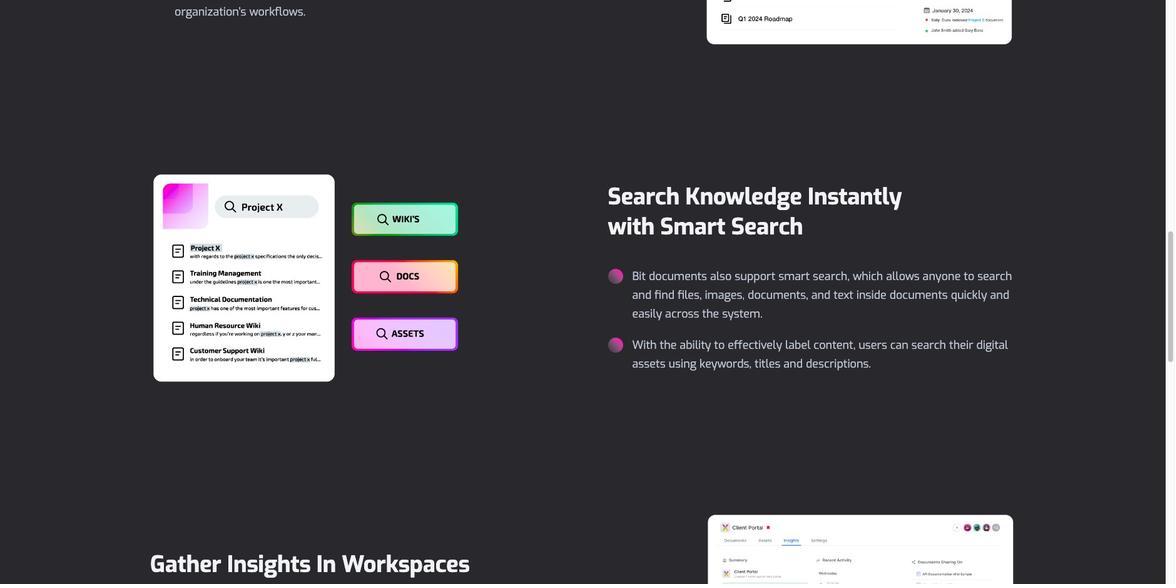 Task type: locate. For each thing, give the bounding box(es) containing it.
to inside "bit documents also support smart search, which allows anyone to search and find files, images, documents, and text inside documents quickly and easily across the system."
[[964, 269, 975, 284]]

0 horizontal spatial to
[[714, 338, 725, 353]]

and
[[632, 288, 652, 303], [812, 288, 831, 303], [990, 288, 1010, 303], [784, 357, 803, 372]]

1 vertical spatial search
[[912, 338, 946, 353]]

the
[[702, 307, 719, 322], [660, 338, 677, 353]]

find
[[655, 288, 675, 303]]

to up keywords,
[[714, 338, 725, 353]]

can
[[890, 338, 909, 353]]

to up quickly in the right of the page
[[964, 269, 975, 284]]

also
[[710, 269, 732, 284]]

titles
[[755, 357, 781, 372]]

to
[[964, 269, 975, 284], [714, 338, 725, 353]]

documents,
[[748, 288, 808, 303]]

the up using
[[660, 338, 677, 353]]

search inside "bit documents also support smart search, which allows anyone to search and find files, images, documents, and text inside documents quickly and easily across the system."
[[978, 269, 1012, 284]]

0 vertical spatial search
[[978, 269, 1012, 284]]

gather insights in workspaces
[[150, 550, 470, 580]]

smart
[[661, 212, 726, 242]]

list
[[608, 267, 1016, 374]]

insights
[[227, 550, 311, 580]]

documents up files,
[[649, 269, 707, 284]]

search up quickly in the right of the page
[[978, 269, 1012, 284]]

label
[[785, 338, 811, 353]]

inside
[[857, 288, 887, 303]]

smart
[[779, 269, 810, 284]]

1 vertical spatial the
[[660, 338, 677, 353]]

documents
[[649, 269, 707, 284], [890, 288, 948, 303]]

descriptions.
[[806, 357, 871, 372]]

search right can
[[912, 338, 946, 353]]

search
[[978, 269, 1012, 284], [912, 338, 946, 353]]

documents down allows
[[890, 288, 948, 303]]

which
[[853, 269, 883, 284]]

0 horizontal spatial the
[[660, 338, 677, 353]]

images,
[[705, 288, 745, 303]]

0 vertical spatial to
[[964, 269, 975, 284]]

and right quickly in the right of the page
[[990, 288, 1010, 303]]

1 vertical spatial to
[[714, 338, 725, 353]]

easily
[[632, 307, 662, 322]]

bit
[[632, 269, 646, 284]]

1 horizontal spatial documents
[[890, 288, 948, 303]]

their
[[949, 338, 974, 353]]

to inside with the ability to effectively label content, users can search their digital assets using keywords, titles and descriptions.
[[714, 338, 725, 353]]

users
[[859, 338, 887, 353]]

allows
[[886, 269, 920, 284]]

1 horizontal spatial search
[[732, 212, 803, 242]]

the down images,
[[702, 307, 719, 322]]

1 horizontal spatial search
[[978, 269, 1012, 284]]

1 horizontal spatial to
[[964, 269, 975, 284]]

search inside with the ability to effectively label content, users can search their digital assets using keywords, titles and descriptions.
[[912, 338, 946, 353]]

search
[[608, 182, 680, 212], [732, 212, 803, 242]]

0 vertical spatial the
[[702, 307, 719, 322]]

and down label
[[784, 357, 803, 372]]

text
[[834, 288, 854, 303]]

0 vertical spatial documents
[[649, 269, 707, 284]]

0 horizontal spatial search
[[912, 338, 946, 353]]

1 horizontal spatial the
[[702, 307, 719, 322]]

assets
[[632, 357, 666, 372]]

workspaces
[[342, 550, 470, 580]]



Task type: vqa. For each thing, say whether or not it's contained in the screenshot.
Partners
no



Task type: describe. For each thing, give the bounding box(es) containing it.
list containing bit documents also support smart search, which allows anyone to search and find files, images, documents, and text inside documents quickly and easily across the system.
[[608, 267, 1016, 374]]

digital
[[977, 338, 1008, 353]]

the inside with the ability to effectively label content, users can search their digital assets using keywords, titles and descriptions.
[[660, 338, 677, 353]]

keywords,
[[700, 357, 752, 372]]

and down bit
[[632, 288, 652, 303]]

instantly
[[808, 182, 902, 212]]

system.
[[722, 307, 763, 322]]

across
[[665, 307, 699, 322]]

and inside with the ability to effectively label content, users can search their digital assets using keywords, titles and descriptions.
[[784, 357, 803, 372]]

knowledge
[[686, 182, 802, 212]]

with the ability to effectively label content, users can search their digital assets using keywords, titles and descriptions.
[[632, 338, 1008, 372]]

files,
[[678, 288, 702, 303]]

anyone
[[923, 269, 961, 284]]

support
[[735, 269, 776, 284]]

effectively
[[728, 338, 782, 353]]

0 horizontal spatial documents
[[649, 269, 707, 284]]

ability
[[680, 338, 711, 353]]

and down 'search,' on the right of page
[[812, 288, 831, 303]]

the inside "bit documents also support smart search, which allows anyone to search and find files, images, documents, and text inside documents quickly and easily across the system."
[[702, 307, 719, 322]]

gather
[[150, 550, 221, 580]]

quickly
[[951, 288, 987, 303]]

search knowledge instantly with smart search
[[608, 182, 902, 242]]

with
[[632, 338, 657, 353]]

0 horizontal spatial search
[[608, 182, 680, 212]]

using
[[669, 357, 697, 372]]

with
[[608, 212, 655, 242]]

search,
[[813, 269, 850, 284]]

in
[[317, 550, 336, 580]]

bit documents also support smart search, which allows anyone to search and find files, images, documents, and text inside documents quickly and easily across the system.
[[632, 269, 1012, 322]]

content,
[[814, 338, 856, 353]]

1 vertical spatial documents
[[890, 288, 948, 303]]



